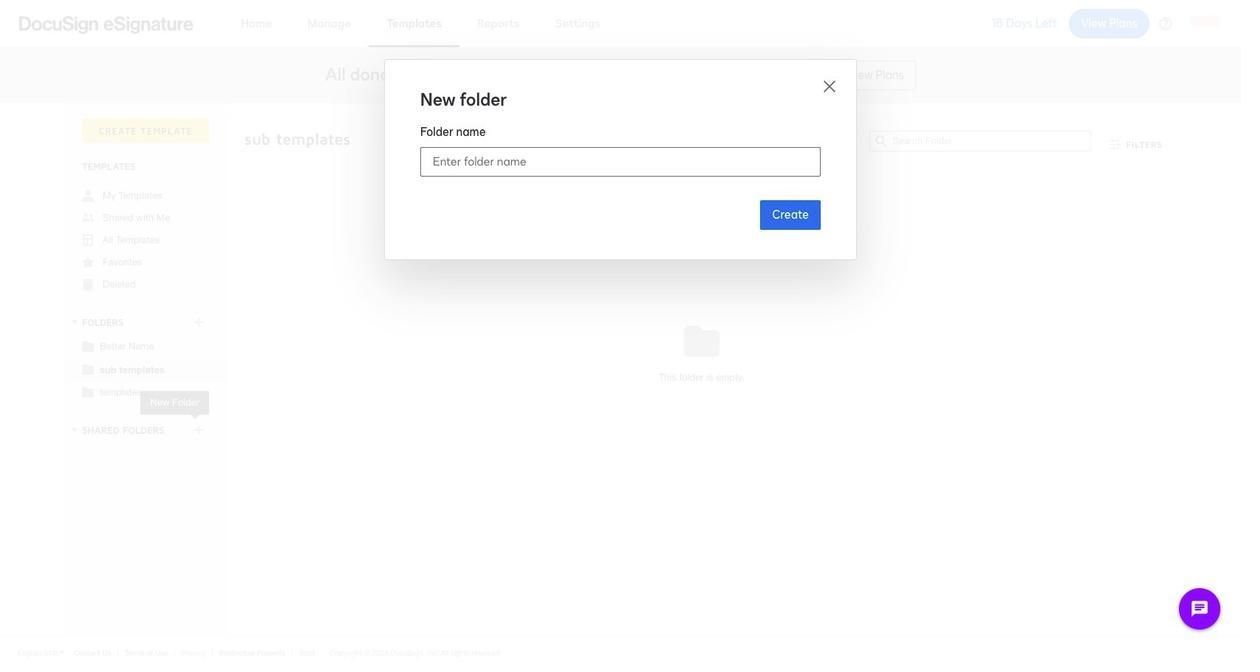 Task type: describe. For each thing, give the bounding box(es) containing it.
Enter folder name text field
[[421, 148, 820, 176]]

templates image
[[82, 234, 94, 246]]

folder image
[[82, 363, 94, 375]]

trash image
[[82, 279, 94, 290]]

Search Folder text field
[[893, 132, 1091, 151]]

1 folder image from the top
[[82, 340, 94, 352]]

shared image
[[82, 212, 94, 224]]

view shared folders image
[[69, 424, 81, 436]]

more info region
[[0, 636, 1242, 668]]



Task type: locate. For each thing, give the bounding box(es) containing it.
folder image
[[82, 340, 94, 352], [82, 386, 94, 398]]

folder image down folder image
[[82, 386, 94, 398]]

folder image up folder image
[[82, 340, 94, 352]]

star filled image
[[82, 256, 94, 268]]

user image
[[82, 190, 94, 202]]

0 vertical spatial folder image
[[82, 340, 94, 352]]

docusign esignature image
[[19, 16, 194, 34]]

1 vertical spatial folder image
[[82, 386, 94, 398]]

2 folder image from the top
[[82, 386, 94, 398]]

view folders image
[[69, 316, 81, 328]]



Task type: vqa. For each thing, say whether or not it's contained in the screenshot.
Search Favorites text field
no



